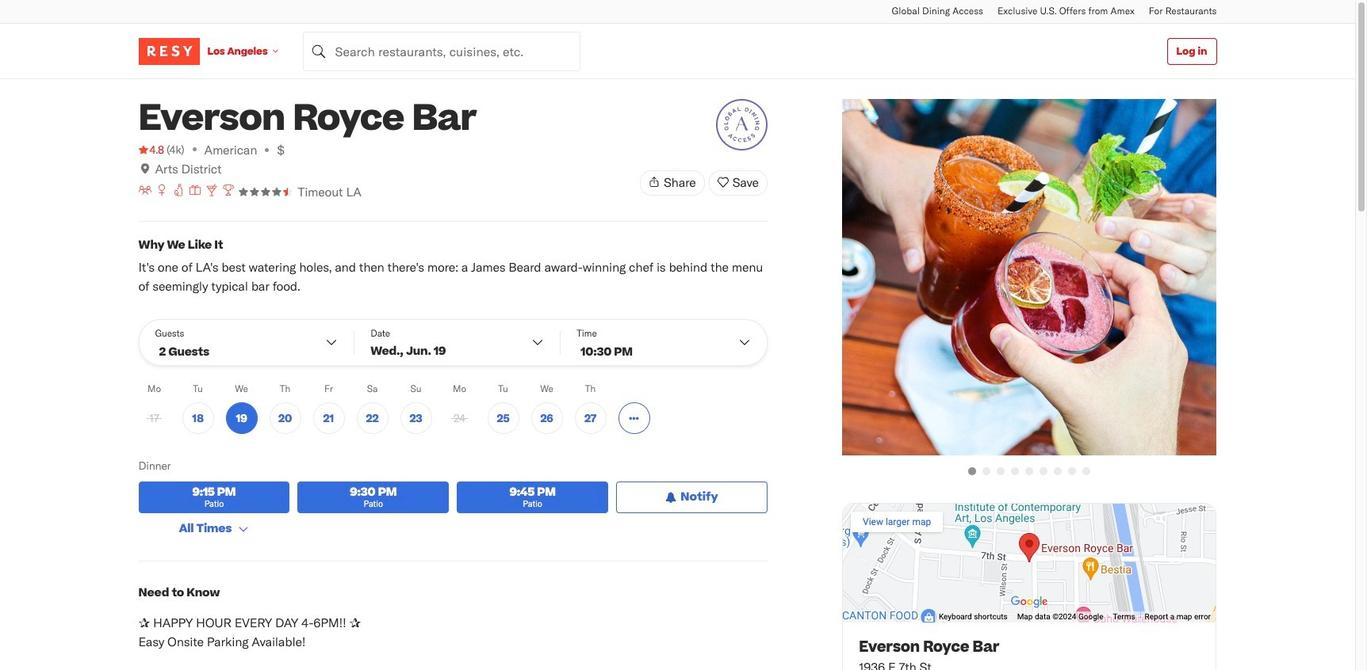 Task type: describe. For each thing, give the bounding box(es) containing it.
Search restaurants, cuisines, etc. text field
[[303, 31, 580, 71]]



Task type: locate. For each thing, give the bounding box(es) containing it.
4.8 out of 5 stars image
[[138, 142, 164, 158]]

4.5 out of 5 stars image
[[238, 187, 294, 197]]

None field
[[303, 31, 580, 71]]



Task type: vqa. For each thing, say whether or not it's contained in the screenshot.
4.5 Out Of 5 Stars image
yes



